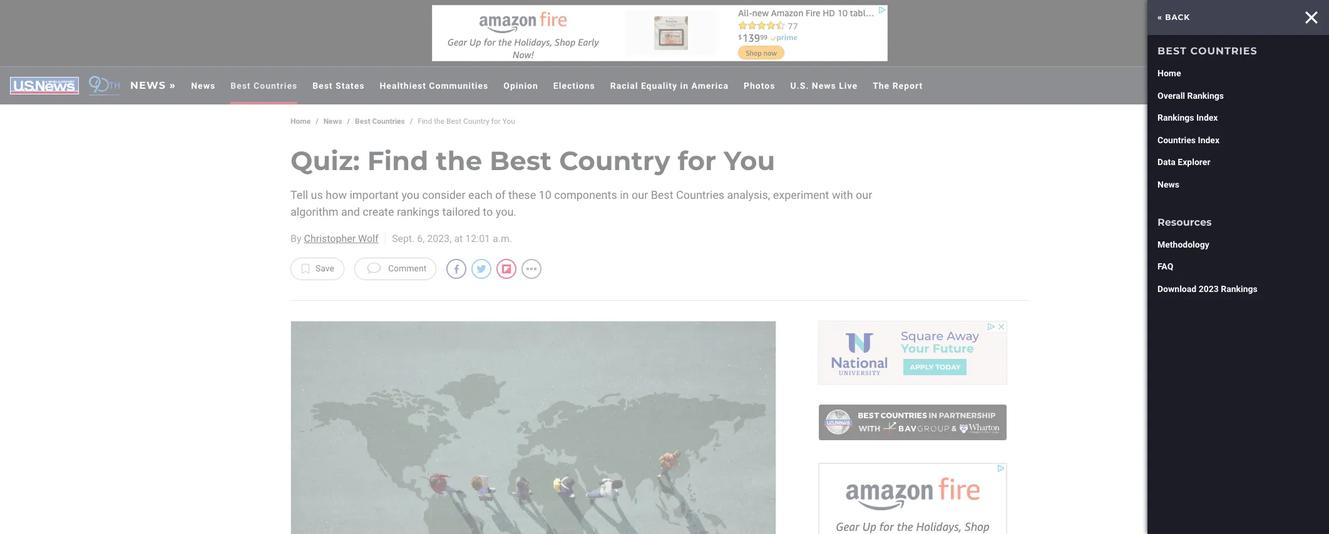 Task type: locate. For each thing, give the bounding box(es) containing it.
index down overall rankings
[[1197, 113, 1218, 123]]

country up the components
[[559, 145, 670, 177]]

rankings down overall
[[1158, 113, 1194, 123]]

1 close image from the left
[[1296, 11, 1309, 24]]

10
[[539, 189, 552, 202]]

best countries link
[[1158, 45, 1258, 57], [1153, 55, 1315, 80], [223, 67, 305, 105], [355, 117, 405, 127]]

important
[[350, 189, 399, 202]]

1 vertical spatial advertisement region
[[819, 322, 1007, 385]]

quiz:
[[291, 145, 360, 177]]

analysis,
[[727, 189, 770, 202]]

1 vertical spatial find
[[367, 145, 429, 177]]

overall rankings link
[[1153, 85, 1324, 107]]

2 vertical spatial rankings
[[1221, 284, 1258, 294]]

rankings inside overall rankings link
[[1188, 91, 1224, 101]]

find the best country for you
[[418, 117, 515, 126]]

90th anniversary logo image
[[89, 75, 120, 96]]

photos link
[[736, 67, 783, 105]]

0 horizontal spatial our
[[632, 189, 648, 202]]

you
[[503, 117, 515, 126], [724, 145, 775, 177]]

you up analysis, on the right top of page
[[724, 145, 775, 177]]

1 horizontal spatial home
[[1158, 68, 1181, 78]]

0 vertical spatial index
[[1197, 113, 1218, 123]]

rankings up rankings index
[[1188, 91, 1224, 101]]

states
[[336, 81, 365, 91]]

rankings
[[397, 205, 440, 219]]

2023,
[[427, 233, 452, 245]]

you down opinion
[[503, 117, 515, 126]]

rankings down faq link
[[1221, 284, 1258, 294]]

our
[[632, 189, 648, 202], [856, 189, 873, 202]]

1 vertical spatial home
[[291, 117, 311, 126]]

group of young adults, photographed from above, on various painted tarmac surface, at sunrise. image
[[291, 321, 776, 535]]

save
[[316, 264, 334, 274]]

overall rankings
[[1158, 91, 1224, 101]]

best states link
[[305, 67, 372, 105]]

0 vertical spatial for
[[491, 117, 501, 126]]

1 vertical spatial in
[[620, 189, 629, 202]]

index up explorer
[[1198, 135, 1220, 145]]

data
[[1158, 157, 1176, 167]]

2 vertical spatial advertisement region
[[819, 464, 1007, 535]]

in
[[680, 81, 689, 91], [620, 189, 629, 202]]

resources
[[1158, 216, 1212, 228]]

news link
[[1158, 10, 1193, 22], [184, 67, 223, 105], [125, 75, 181, 96], [324, 117, 342, 127], [1153, 174, 1324, 196]]

0 vertical spatial in
[[680, 81, 689, 91]]

for
[[491, 117, 501, 126], [678, 145, 716, 177]]

opinion
[[504, 81, 538, 91]]

in right the components
[[620, 189, 629, 202]]

rankings index
[[1158, 113, 1218, 123]]

at
[[454, 233, 463, 245]]

tailored
[[442, 205, 480, 219]]

home
[[1158, 68, 1181, 78], [291, 117, 311, 126]]

1 horizontal spatial for
[[678, 145, 716, 177]]

comment
[[388, 264, 427, 274]]

0 horizontal spatial in
[[620, 189, 629, 202]]

news
[[1158, 10, 1193, 22], [130, 80, 166, 91], [191, 81, 216, 91], [812, 81, 836, 91], [324, 117, 342, 126], [1158, 180, 1180, 190]]

best inside tell us how important you consider each of these 10 components in our best countries analysis, experiment with our algorithm and create rankings tailored to you.
[[651, 189, 674, 202]]

0 vertical spatial country
[[463, 117, 489, 126]]

find up you
[[367, 145, 429, 177]]

1 vertical spatial rankings
[[1158, 113, 1194, 123]]

rankings inside rankings index link
[[1158, 113, 1194, 123]]

home link up rankings index link
[[1153, 63, 1324, 85]]

the
[[873, 81, 890, 91]]

equality
[[641, 81, 678, 91]]

country
[[463, 117, 489, 126], [559, 145, 670, 177]]

1 vertical spatial for
[[678, 145, 716, 177]]

rankings
[[1188, 91, 1224, 101], [1158, 113, 1194, 123], [1221, 284, 1258, 294]]

advertisement region
[[432, 5, 888, 61], [819, 322, 1007, 385], [819, 464, 1007, 535]]

the down healthiest communities link
[[434, 117, 445, 126]]

u.s. news live link
[[783, 67, 865, 105]]

our right the components
[[632, 189, 648, 202]]

the report link
[[865, 67, 931, 105]]

1 vertical spatial home link
[[291, 117, 311, 127]]

home up overall
[[1158, 68, 1181, 78]]

algorithm
[[291, 205, 339, 219]]

tell us how important you consider each of these 10 components in our best countries analysis, experiment with our algorithm and create rankings tailored to you.
[[291, 189, 873, 219]]

elections
[[553, 81, 595, 91]]

report
[[893, 81, 923, 91]]

experiment
[[773, 189, 829, 202]]

1 horizontal spatial in
[[680, 81, 689, 91]]

faq
[[1158, 262, 1174, 272]]

find
[[418, 117, 432, 126], [367, 145, 429, 177]]

you.
[[496, 205, 517, 219]]

save button
[[291, 258, 344, 281]]

1 horizontal spatial country
[[559, 145, 670, 177]]

0 vertical spatial home
[[1158, 68, 1181, 78]]

1 vertical spatial index
[[1198, 135, 1220, 145]]

in inside racial equality in america link
[[680, 81, 689, 91]]

2 our from the left
[[856, 189, 873, 202]]

0 horizontal spatial you
[[503, 117, 515, 126]]

0 horizontal spatial for
[[491, 117, 501, 126]]

1 horizontal spatial home link
[[1153, 63, 1324, 85]]

best
[[1158, 45, 1187, 57], [1158, 61, 1182, 73], [231, 81, 251, 91], [313, 81, 333, 91], [355, 117, 370, 126], [446, 117, 461, 126], [490, 145, 552, 177], [651, 189, 674, 202]]

tell
[[291, 189, 308, 202]]

photos
[[744, 81, 775, 91]]

in right equality
[[680, 81, 689, 91]]

home up quiz:
[[291, 117, 311, 126]]

1 vertical spatial you
[[724, 145, 775, 177]]

1 vertical spatial country
[[559, 145, 670, 177]]

index for countries index
[[1198, 135, 1220, 145]]

country down communities
[[463, 117, 489, 126]]

christopher
[[304, 233, 356, 245]]

sept.
[[392, 233, 415, 245]]

0 horizontal spatial home
[[291, 117, 311, 126]]

healthiest communities link
[[372, 67, 496, 105]]

racial
[[610, 81, 638, 91]]

home link
[[1153, 63, 1324, 85], [291, 117, 311, 127]]

consider
[[422, 189, 466, 202]]

countries
[[1191, 45, 1258, 57], [1184, 61, 1235, 73], [254, 81, 298, 91], [372, 117, 405, 126], [1158, 135, 1196, 145], [676, 189, 725, 202]]

1 horizontal spatial our
[[856, 189, 873, 202]]

the
[[434, 117, 445, 126], [436, 145, 482, 177]]

best countries
[[1158, 45, 1258, 57], [1158, 61, 1235, 73], [231, 81, 298, 91], [355, 117, 405, 126]]

2023
[[1199, 284, 1219, 294]]

close image
[[1296, 11, 1309, 24], [1306, 11, 1318, 24]]

find down healthiest communities
[[418, 117, 432, 126]]

0 vertical spatial rankings
[[1188, 91, 1224, 101]]

with
[[832, 189, 853, 202]]

by
[[291, 233, 302, 245]]

by christopher wolf | sept. 6, 2023, at 12:01 a.m.
[[291, 230, 512, 248]]

racial equality in america link
[[603, 67, 736, 105]]

0 horizontal spatial country
[[463, 117, 489, 126]]

the up consider
[[436, 145, 482, 177]]

our right with
[[856, 189, 873, 202]]

home link up quiz:
[[291, 117, 311, 127]]



Task type: describe. For each thing, give the bounding box(es) containing it.
create
[[363, 205, 394, 219]]

each
[[468, 189, 493, 202]]

healthiest
[[380, 81, 426, 91]]

healthiest communities
[[380, 81, 489, 91]]

live
[[839, 81, 858, 91]]

methodology
[[1158, 240, 1210, 250]]

overall
[[1158, 91, 1185, 101]]

data explorer link
[[1153, 152, 1324, 174]]

racial equality in america
[[610, 81, 729, 91]]

2 close image from the left
[[1306, 11, 1318, 24]]

and
[[341, 205, 360, 219]]

1 horizontal spatial you
[[724, 145, 775, 177]]

rankings index link
[[1153, 107, 1324, 129]]

0 vertical spatial you
[[503, 117, 515, 126]]

u.s. news live
[[791, 81, 858, 91]]

1 our from the left
[[632, 189, 648, 202]]

0 horizontal spatial home link
[[291, 117, 311, 127]]

explorer
[[1178, 157, 1211, 167]]

quiz: find the best country for you
[[291, 145, 775, 177]]

faq link
[[1153, 256, 1324, 279]]

data explorer
[[1158, 157, 1211, 167]]

12:01
[[465, 233, 490, 245]]

countries index
[[1158, 135, 1220, 145]]

us
[[311, 189, 323, 202]]

« back button
[[1153, 8, 1196, 27]]

download 2023 rankings
[[1158, 284, 1258, 294]]

rankings inside download 2023 rankings link
[[1221, 284, 1258, 294]]

|
[[384, 230, 387, 248]]

countries index link
[[1153, 129, 1324, 152]]

0 vertical spatial home link
[[1153, 63, 1324, 85]]

a.m.
[[493, 233, 512, 245]]

in inside tell us how important you consider each of these 10 components in our best countries analysis, experiment with our algorithm and create rankings tailored to you.
[[620, 189, 629, 202]]

« back
[[1158, 13, 1191, 22]]

america
[[692, 81, 729, 91]]

opinion link
[[496, 67, 546, 105]]

wolf
[[358, 233, 379, 245]]

best states
[[313, 81, 365, 91]]

u.s. news and world report logo image
[[10, 77, 79, 95]]

to
[[483, 205, 493, 219]]

communities
[[429, 81, 489, 91]]

these
[[508, 189, 536, 202]]

components
[[554, 189, 617, 202]]

you
[[402, 189, 420, 202]]

elections link
[[546, 67, 603, 105]]

index for rankings index
[[1197, 113, 1218, 123]]

countries inside tell us how important you consider each of these 10 components in our best countries analysis, experiment with our algorithm and create rankings tailored to you.
[[676, 189, 725, 202]]

comment button
[[354, 258, 437, 281]]

u.s.
[[791, 81, 809, 91]]

0 vertical spatial the
[[434, 117, 445, 126]]

download
[[1158, 284, 1197, 294]]

1 vertical spatial the
[[436, 145, 482, 177]]

methodology link
[[1153, 234, 1324, 256]]

how
[[326, 189, 347, 202]]

6,
[[417, 233, 425, 245]]

christopher wolf link
[[304, 233, 379, 245]]

0 vertical spatial advertisement region
[[432, 5, 888, 61]]

of
[[495, 189, 506, 202]]

0 vertical spatial find
[[418, 117, 432, 126]]

download 2023 rankings link
[[1153, 279, 1324, 301]]

the report
[[873, 81, 923, 91]]



Task type: vqa. For each thing, say whether or not it's contained in the screenshot.
4th Add To Compare from the top of the page
no



